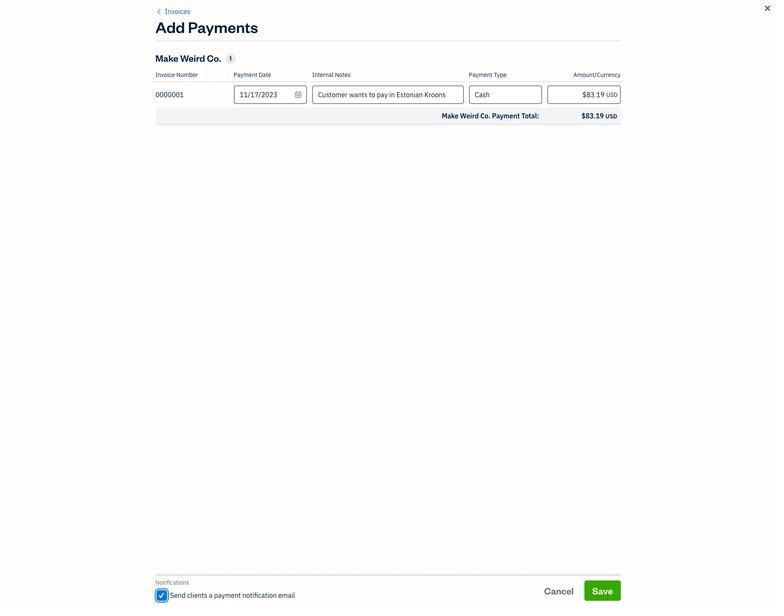 Task type: locate. For each thing, give the bounding box(es) containing it.
add payments
[[156, 17, 258, 37]]

make down notes
[[335, 87, 366, 103]]

make
[[156, 52, 179, 64], [335, 87, 366, 103], [442, 112, 459, 120]]

invoice down payment type
[[467, 87, 507, 103]]

usd
[[607, 91, 618, 99], [606, 113, 618, 120]]

date
[[259, 71, 271, 79]]

usd right $83.19 on the top right
[[606, 113, 618, 120]]

co. left 1
[[207, 52, 221, 64]]

0 vertical spatial make
[[156, 52, 179, 64]]

0 horizontal spatial invoices
[[165, 7, 191, 16]]

payment for payment type
[[470, 71, 493, 79]]

$83.19 usd
[[582, 112, 618, 120]]

1 vertical spatial invoices
[[209, 32, 267, 52]]

invoice
[[623, 36, 654, 48], [156, 71, 175, 79], [467, 87, 507, 103]]

invoice inside the new invoice link
[[623, 36, 654, 48]]

invoice up 0000001
[[156, 71, 175, 79]]

0 horizontal spatial weird
[[180, 52, 205, 64]]

cancel
[[545, 585, 574, 597]]

2 vertical spatial invoice
[[467, 87, 507, 103]]

send clients a payment notification email
[[170, 592, 295, 600]]

0 vertical spatial usd
[[607, 91, 618, 99]]

1 horizontal spatial weird
[[461, 112, 479, 120]]

usd up $83.19 usd
[[607, 91, 618, 99]]

invoices up 1
[[209, 32, 267, 52]]

co. for make weird co.
[[207, 52, 221, 64]]

payments
[[188, 17, 258, 37]]

weird up number
[[180, 52, 205, 64]]

2 vertical spatial make
[[442, 112, 459, 120]]

most
[[389, 87, 417, 103]]

0 horizontal spatial make
[[156, 52, 179, 64]]

co. down payment type text box
[[481, 112, 491, 120]]

Date in MM/DD/YYYY format text field
[[234, 86, 307, 104]]

payment left date
[[234, 71, 258, 79]]

make down payable
[[442, 112, 459, 120]]

0 vertical spatial weird
[[180, 52, 205, 64]]

accept credit cards image
[[420, 111, 450, 140]]

weird for make weird co.
[[180, 52, 205, 64]]

1 horizontal spatial invoice
[[467, 87, 507, 103]]

2 horizontal spatial make
[[442, 112, 459, 120]]

weird down payable
[[461, 112, 479, 120]]

invoice number
[[156, 71, 198, 79]]

0 vertical spatial invoices
[[165, 7, 191, 16]]

invoices up add
[[165, 7, 191, 16]]

1 vertical spatial weird
[[461, 112, 479, 120]]

internal
[[313, 71, 334, 79]]

0 horizontal spatial co.
[[207, 52, 221, 64]]

1 horizontal spatial invoices
[[209, 32, 267, 52]]

save button
[[585, 581, 621, 601]]

payment type
[[470, 71, 507, 79]]

make up the invoice number
[[156, 52, 179, 64]]

invoice right new
[[623, 36, 654, 48]]

invoices inside button
[[165, 7, 191, 16]]

main element
[[0, 0, 93, 606]]

amount/currency
[[574, 71, 621, 79]]

0000001
[[156, 91, 184, 99]]

make weird co.
[[156, 52, 221, 64]]

invoices
[[165, 7, 191, 16], [209, 32, 267, 52]]

0 horizontal spatial invoice
[[156, 71, 175, 79]]

2 horizontal spatial invoice
[[623, 36, 654, 48]]

0 vertical spatial co.
[[207, 52, 221, 64]]

close image
[[764, 3, 773, 14]]

total:
[[522, 112, 540, 120]]

payment date
[[234, 71, 271, 79]]

number
[[177, 71, 198, 79]]

Amount (USD) text field
[[548, 86, 621, 104]]

cancel button
[[537, 581, 582, 601]]

new
[[603, 36, 622, 48]]

payment
[[214, 592, 241, 600]]

add
[[156, 17, 185, 37]]

1 vertical spatial make
[[335, 87, 366, 103]]

$83.19
[[582, 112, 605, 120]]

a
[[209, 592, 213, 600]]

0 vertical spatial invoice
[[623, 36, 654, 48]]

1 horizontal spatial co.
[[481, 112, 491, 120]]

usd inside $83.19 usd
[[606, 113, 618, 120]]

the
[[369, 87, 387, 103]]

payment down payment type text box
[[493, 112, 520, 120]]

1 horizontal spatial make
[[335, 87, 366, 103]]

1 vertical spatial invoice
[[156, 71, 175, 79]]

payment left type
[[470, 71, 493, 79]]

make for make weird co. payment total:
[[442, 112, 459, 120]]

weird
[[180, 52, 205, 64], [461, 112, 479, 120]]

payment
[[234, 71, 258, 79], [470, 71, 493, 79], [493, 112, 520, 120]]

1 vertical spatial co.
[[481, 112, 491, 120]]

1 vertical spatial usd
[[606, 113, 618, 120]]

chevronleft image
[[156, 6, 163, 17]]

co.
[[207, 52, 221, 64], [481, 112, 491, 120]]

invoice like a pro image
[[274, 111, 304, 140]]

type
[[494, 71, 507, 79]]



Task type: describe. For each thing, give the bounding box(es) containing it.
make weird co. payment total:
[[442, 112, 540, 120]]

payable
[[420, 87, 464, 103]]

send payment reminders image
[[566, 111, 596, 140]]

make for make the most payable invoice ever
[[335, 87, 366, 103]]

clients
[[187, 592, 208, 600]]

make the most payable invoice ever
[[335, 87, 535, 103]]

weird for make weird co. payment total:
[[461, 112, 479, 120]]

new invoice link
[[595, 32, 661, 52]]

invoices button
[[156, 6, 191, 17]]

notes
[[335, 71, 351, 79]]

ever
[[509, 87, 535, 103]]

email
[[279, 592, 295, 600]]

1
[[230, 55, 232, 63]]

internal notes
[[313, 71, 351, 79]]

notification
[[243, 592, 277, 600]]

notifications
[[156, 580, 189, 587]]

payment for payment date
[[234, 71, 258, 79]]

make for make weird co.
[[156, 52, 179, 64]]

Payment Type text field
[[470, 86, 542, 103]]

co. for make weird co. payment total:
[[481, 112, 491, 120]]

save
[[593, 585, 614, 597]]

check image
[[158, 592, 166, 600]]

send
[[170, 592, 186, 600]]

Type your notes here text field
[[313, 86, 464, 104]]

new invoice
[[603, 36, 654, 48]]



Task type: vqa. For each thing, say whether or not it's contained in the screenshot.
chevronLeft image
yes



